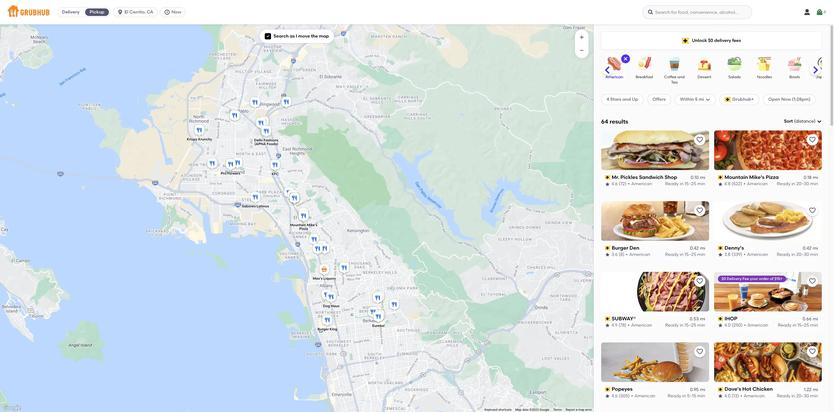 Task type: vqa. For each thing, say whether or not it's contained in the screenshot.
READY IN 20–30 MIN to the bottom
yes



Task type: locate. For each thing, give the bounding box(es) containing it.
mi for mountain mike's pizza
[[813, 175, 819, 180]]

eureka! burger king
[[317, 324, 385, 331]]

4.0 (13)
[[725, 394, 739, 399]]

mi for burger den
[[700, 246, 706, 251]]

google image
[[2, 404, 22, 412]]

20–30 for dave's hot chicken
[[797, 394, 810, 399]]

4 for 4 stars and up
[[607, 97, 610, 102]]

save this restaurant image
[[809, 136, 817, 144], [696, 348, 704, 356]]

in for denny's
[[792, 252, 796, 257]]

4.0
[[725, 323, 731, 328], [725, 394, 731, 399]]

(78)
[[619, 323, 627, 328]]

save this restaurant image for subway®
[[696, 278, 704, 285]]

4.0 for ihop
[[725, 323, 731, 328]]

subway® logo image
[[602, 272, 709, 312]]

1 20–30 from the top
[[797, 181, 810, 187]]

none field containing sort
[[784, 118, 822, 125]]

subscription pass image left mr.
[[605, 175, 611, 180]]

1 horizontal spatial now
[[782, 97, 791, 102]]

keyboard
[[485, 408, 498, 412]]

el cerrito, ca button
[[113, 7, 160, 17]]

Search for food, convenience, alcohol... search field
[[643, 5, 752, 19]]

grubhub plus flag logo image
[[682, 38, 690, 44], [725, 97, 731, 102]]

0 vertical spatial grubhub plus flag logo image
[[682, 38, 690, 44]]

mi for ihop
[[813, 317, 819, 322]]

4.6 for popeyes
[[612, 394, 618, 399]]

burger den image
[[288, 192, 301, 206]]

mountain mike's pizza image
[[297, 210, 310, 223]]

0 horizontal spatial svg image
[[164, 9, 170, 15]]

king
[[330, 327, 337, 331]]

kfc
[[272, 172, 279, 176]]

american for dave's hot chicken
[[744, 394, 765, 399]]

1 vertical spatial ready in 20–30 min
[[777, 252, 819, 257]]

3 ready in 20–30 min from the top
[[777, 394, 819, 399]]

0 horizontal spatial save this restaurant image
[[696, 348, 704, 356]]

0 horizontal spatial now
[[172, 9, 181, 15]]

min for dave's hot chicken
[[811, 394, 819, 399]]

(
[[795, 119, 796, 124]]

0 vertical spatial mountain mike's pizza
[[725, 174, 779, 180]]

tea
[[671, 80, 678, 85]]

star icon image left 4.8
[[718, 182, 723, 187]]

subscription pass image left popeyes on the right bottom
[[605, 388, 611, 392]]

star icon image for burger den
[[605, 253, 610, 258]]

• american
[[628, 181, 652, 187], [744, 181, 768, 187], [626, 252, 650, 257], [744, 252, 768, 257], [628, 323, 652, 328], [745, 323, 769, 328], [632, 394, 656, 399], [741, 394, 765, 399]]

foods)
[[267, 142, 278, 146]]

ready in 20–30 min up "$15+"
[[777, 252, 819, 257]]

subscription pass image left ihop
[[718, 317, 724, 321]]

0 vertical spatial 20–30
[[797, 181, 810, 187]]

star icon image left 4.6 (305)
[[605, 394, 610, 399]]

• right (72)
[[628, 181, 630, 187]]

mike's down mr. pickles sandwich shop icon
[[307, 223, 317, 227]]

map region
[[0, 0, 643, 412]]

boba & beyond image
[[280, 96, 293, 109]]

0 vertical spatial map
[[319, 34, 329, 39]]

flowers
[[227, 171, 240, 175]]

cerrito,
[[129, 9, 146, 15]]

sort
[[784, 119, 793, 124]]

ready for subway®
[[666, 323, 679, 328]]

burger left king on the left bottom of the page
[[317, 327, 329, 331]]

hot
[[743, 387, 752, 392]]

3 20–30 from the top
[[797, 394, 810, 399]]

0 vertical spatial delivery
[[62, 9, 79, 15]]

• right (78)
[[628, 323, 630, 328]]

0.66 mi
[[803, 317, 819, 322]]

subscription pass image left denny's
[[718, 246, 724, 250]]

• for subway®
[[628, 323, 630, 328]]

4.0 (250)
[[725, 323, 743, 328]]

ihop logo image
[[714, 272, 822, 312]]

1 4.0 from the top
[[725, 323, 731, 328]]

star icon image left 4.9
[[605, 323, 610, 328]]

0 vertical spatial ready in 20–30 min
[[777, 181, 819, 187]]

1 subscription pass image from the top
[[718, 175, 724, 180]]

1 vertical spatial subscription pass image
[[718, 388, 724, 392]]

sort ( distance )
[[784, 119, 816, 124]]

now
[[172, 9, 181, 15], [782, 97, 791, 102]]

$0 delivery fee your order of $15+
[[722, 277, 783, 281]]

0.10 mi
[[691, 175, 706, 180]]

pizza down mountain mike's pizza logo
[[766, 174, 779, 180]]

search
[[274, 34, 289, 39]]

star icon image
[[605, 182, 610, 187], [718, 182, 723, 187], [605, 253, 610, 258], [718, 253, 723, 258], [605, 323, 610, 328], [718, 323, 723, 328], [605, 394, 610, 399], [718, 394, 723, 399]]

within 5 mi
[[680, 97, 704, 102]]

svg image inside 4 button
[[816, 8, 824, 16]]

mr.
[[612, 174, 620, 180]]

• right (250)
[[745, 323, 746, 328]]

popeyes image
[[308, 233, 320, 247]]

subscription pass image left the burger den
[[605, 246, 611, 250]]

american right (522)
[[747, 181, 768, 187]]

and up tea
[[678, 75, 685, 79]]

0 horizontal spatial pizza
[[299, 227, 308, 231]]

• right the (8)
[[626, 252, 628, 257]]

20–30 for denny's
[[797, 252, 810, 257]]

1 horizontal spatial $0
[[722, 277, 726, 281]]

svg image right ca
[[164, 9, 170, 15]]

(339)
[[732, 252, 743, 257]]

• for popeyes
[[632, 394, 633, 399]]

ready in 20–30 min down "1.22" at right
[[777, 394, 819, 399]]

(8)
[[619, 252, 625, 257]]

1 horizontal spatial 0.42
[[803, 246, 812, 251]]

salads
[[729, 75, 741, 79]]

american down "den" at the bottom
[[630, 252, 650, 257]]

4.6 (305)
[[612, 394, 630, 399]]

dave's hot chicken image
[[316, 239, 328, 253]]

pizza inside "mountain mike's pizza"
[[299, 227, 308, 231]]

map right a on the bottom right of page
[[579, 408, 585, 412]]

map
[[319, 34, 329, 39], [579, 408, 585, 412]]

pickles
[[621, 174, 638, 180]]

• for mr. pickles sandwich shop
[[628, 181, 630, 187]]

0 vertical spatial subscription pass image
[[718, 175, 724, 180]]

1 vertical spatial pizza
[[299, 227, 308, 231]]

den
[[630, 245, 640, 251]]

save this restaurant image for mountain mike's pizza
[[809, 136, 817, 144]]

1 vertical spatial mountain mike's pizza
[[290, 223, 317, 231]]

1 vertical spatial mountain
[[290, 223, 306, 227]]

star icon image left 4.0 (250)
[[718, 323, 723, 328]]

burger inside eureka! burger king
[[317, 327, 329, 331]]

• american right (522)
[[744, 181, 768, 187]]

google
[[540, 408, 550, 412]]

mr. pickles sandwich shop
[[612, 174, 678, 180]]

american for ihop
[[748, 323, 769, 328]]

ready in 20–30 min down 0.18
[[777, 181, 819, 187]]

burger den logo image
[[602, 201, 709, 241]]

1 horizontal spatial mountain
[[725, 174, 748, 180]]

svg image
[[164, 9, 170, 15], [623, 56, 628, 61]]

• right (339)
[[744, 252, 746, 257]]

map right the
[[319, 34, 329, 39]]

breakfast image
[[634, 57, 656, 71]]

1 vertical spatial save this restaurant image
[[696, 348, 704, 356]]

pizza down mountain mike's pizza "icon"
[[299, 227, 308, 231]]

in
[[680, 181, 684, 187], [792, 181, 796, 187], [680, 252, 684, 257], [792, 252, 796, 257], [680, 323, 684, 328], [793, 323, 797, 328], [683, 394, 686, 399], [792, 394, 796, 399]]

$0 left fee
[[722, 277, 726, 281]]

0 horizontal spatial delivery
[[62, 9, 79, 15]]

grubhub plus flag logo image for unlock $0 delivery fees
[[682, 38, 690, 44]]

shortcuts
[[499, 408, 512, 412]]

2 20–30 from the top
[[797, 252, 810, 257]]

ready in 15–25 min for burger den
[[666, 252, 706, 257]]

• right (522)
[[744, 181, 746, 187]]

mi for dave's hot chicken
[[813, 387, 819, 393]]

dog
[[323, 304, 330, 308]]

• american for mr. pickles sandwich shop
[[628, 181, 652, 187]]

delivery left pickup on the left of page
[[62, 9, 79, 15]]

• right (305)
[[632, 394, 633, 399]]

star icon image for mr. pickles sandwich shop
[[605, 182, 610, 187]]

0.42 mi for denny's
[[803, 246, 819, 251]]

fee
[[743, 277, 750, 281]]

1 4.6 from the top
[[612, 181, 618, 187]]

max's
[[313, 277, 323, 281]]

subscription pass image right 0.10 mi
[[718, 175, 724, 180]]

mountain up (522)
[[725, 174, 748, 180]]

mi
[[699, 97, 704, 102], [700, 175, 706, 180], [813, 175, 819, 180], [700, 246, 706, 251], [813, 246, 819, 251], [700, 317, 706, 322], [813, 317, 819, 322], [700, 387, 706, 393], [813, 387, 819, 393]]

dessert image
[[694, 57, 716, 71]]

min for denny's
[[811, 252, 819, 257]]

burger up the (8)
[[612, 245, 629, 251]]

save this restaurant image
[[696, 136, 704, 144], [696, 207, 704, 214], [809, 207, 817, 214], [696, 278, 704, 285], [809, 278, 817, 285], [809, 348, 817, 356]]

1 horizontal spatial grubhub plus flag logo image
[[725, 97, 731, 102]]

american image
[[604, 57, 626, 71]]

• american down the subway®
[[628, 323, 652, 328]]

max's liquors image
[[318, 263, 331, 277]]

krunchy
[[198, 137, 212, 141]]

eureka!
[[372, 324, 385, 328]]

2 subscription pass image from the top
[[718, 388, 724, 392]]

ready for mr. pickles sandwich shop
[[666, 181, 679, 187]]

save this restaurant button for mountain mike's pizza
[[807, 134, 819, 146]]

american down "mr. pickles sandwich shop"
[[632, 181, 652, 187]]

• american down "mr. pickles sandwich shop"
[[628, 181, 652, 187]]

coffee
[[665, 75, 677, 79]]

ready in 15–25 min for ihop
[[778, 323, 819, 328]]

save this restaurant image for burger den
[[696, 207, 704, 214]]

0 horizontal spatial 0.42
[[690, 246, 699, 251]]

mountain
[[725, 174, 748, 180], [290, 223, 306, 227]]

subway®
[[612, 316, 636, 322]]

american for denny's
[[748, 252, 768, 257]]

1 vertical spatial 4.6
[[612, 394, 618, 399]]

0.95
[[690, 387, 699, 393]]

3.6
[[612, 252, 618, 257]]

min for burger den
[[698, 252, 706, 257]]

2 vertical spatial 20–30
[[797, 394, 810, 399]]

2 4.6 from the top
[[612, 394, 618, 399]]

grubhub plus flag logo image left grubhub+
[[725, 97, 731, 102]]

svg image
[[804, 8, 811, 16], [816, 8, 824, 16], [117, 9, 123, 15], [648, 9, 654, 15], [266, 34, 270, 38], [706, 97, 711, 102], [817, 119, 822, 124]]

ready in 15–25 min for subway®
[[666, 323, 706, 328]]

4.0 down ihop
[[725, 323, 731, 328]]

4.6 down mr.
[[612, 181, 618, 187]]

the
[[311, 34, 318, 39]]

0 vertical spatial save this restaurant image
[[809, 136, 817, 144]]

4.0 left (13)
[[725, 394, 731, 399]]

$0 right unlock
[[708, 38, 714, 43]]

1 horizontal spatial mountain mike's pizza
[[725, 174, 779, 180]]

american down the subway®
[[632, 323, 652, 328]]

terms
[[553, 408, 562, 412]]

0 horizontal spatial 0.42 mi
[[690, 246, 706, 251]]

4
[[824, 9, 826, 15], [607, 97, 610, 102]]

1 0.42 mi from the left
[[690, 246, 706, 251]]

1 0.42 from the left
[[690, 246, 699, 251]]

burger den
[[612, 245, 640, 251]]

0.42 mi
[[690, 246, 706, 251], [803, 246, 819, 251]]

denny's logo image
[[714, 201, 822, 241]]

0 vertical spatial now
[[172, 9, 181, 15]]

1 horizontal spatial burger
[[612, 245, 629, 251]]

stars
[[611, 97, 622, 102]]

4.8 (522)
[[725, 181, 743, 187]]

mountain mike's pizza up (522)
[[725, 174, 779, 180]]

haus
[[331, 304, 339, 308]]

american for popeyes
[[635, 394, 656, 399]]

0 vertical spatial burger
[[612, 245, 629, 251]]

4.6 left (305)
[[612, 394, 618, 399]]

5–15
[[687, 394, 697, 399]]

subscription pass image for burger den
[[605, 246, 611, 250]]

min for mountain mike's pizza
[[811, 181, 819, 187]]

my o my image
[[388, 298, 401, 312]]

fees
[[733, 38, 741, 43]]

0 horizontal spatial grubhub plus flag logo image
[[682, 38, 690, 44]]

0 vertical spatial 4.0
[[725, 323, 731, 328]]

(250)
[[732, 323, 743, 328]]

subscription pass image for subway®
[[605, 317, 611, 321]]

1 horizontal spatial 0.42 mi
[[803, 246, 819, 251]]

2 0.42 mi from the left
[[803, 246, 819, 251]]

1 vertical spatial mike's
[[307, 223, 317, 227]]

american right (250)
[[748, 323, 769, 328]]

1 vertical spatial delivery
[[727, 277, 742, 281]]

1 vertical spatial map
[[579, 408, 585, 412]]

mike's down mountain mike's pizza logo
[[750, 174, 765, 180]]

• for denny's
[[744, 252, 746, 257]]

• american down "den" at the bottom
[[626, 252, 650, 257]]

0.42 for denny's
[[803, 246, 812, 251]]

0 vertical spatial 4.6
[[612, 181, 618, 187]]

1 vertical spatial svg image
[[623, 56, 628, 61]]

star icon image left 4.0 (13)
[[718, 394, 723, 399]]

dave's
[[725, 387, 742, 392]]

15–25 for burger den
[[685, 252, 697, 257]]

1 horizontal spatial and
[[678, 75, 685, 79]]

dog haus
[[323, 304, 339, 308]]

• american down dave's hot chicken
[[741, 394, 765, 399]]

ready for burger den
[[666, 252, 679, 257]]

2 0.42 from the left
[[803, 246, 812, 251]]

star icon image left 3.8 at bottom right
[[718, 253, 723, 258]]

4.9 (78)
[[612, 323, 627, 328]]

subscription pass image left the subway®
[[605, 317, 611, 321]]

0 horizontal spatial $0
[[708, 38, 714, 43]]

wings and things express image
[[206, 157, 218, 171]]

• american right (305)
[[632, 394, 656, 399]]

subscription pass image
[[718, 175, 724, 180], [718, 388, 724, 392]]

1 horizontal spatial delivery
[[727, 277, 742, 281]]

0 horizontal spatial 4
[[607, 97, 610, 102]]

1 vertical spatial and
[[623, 97, 631, 102]]

1 vertical spatial grubhub plus flag logo image
[[725, 97, 731, 102]]

4 inside button
[[824, 9, 826, 15]]

1 vertical spatial burger
[[317, 327, 329, 331]]

subway® image
[[286, 189, 299, 203]]

0 horizontal spatial burger
[[317, 327, 329, 331]]

20–30
[[797, 181, 810, 187], [797, 252, 810, 257], [797, 394, 810, 399]]

None field
[[784, 118, 822, 125]]

0 horizontal spatial mountain
[[290, 223, 306, 227]]

mi for mr. pickles sandwich shop
[[700, 175, 706, 180]]

nation's giant hamburgers image
[[255, 117, 267, 130]]

ready in 20–30 min for dave's hot chicken
[[777, 394, 819, 399]]

american for burger den
[[630, 252, 650, 257]]

grubhub plus flag logo image left unlock
[[682, 38, 690, 44]]

now right open
[[782, 97, 791, 102]]

mr. pickles sandwich shop logo image
[[602, 131, 709, 170]]

in for ihop
[[793, 323, 797, 328]]

sabores latinos
[[242, 204, 269, 208]]

star icon image for dave's hot chicken
[[718, 394, 723, 399]]

mountain mike's pizza down mr. pickles sandwich shop icon
[[290, 223, 317, 231]]

• american for dave's hot chicken
[[741, 394, 765, 399]]

el cerrito, ca
[[125, 9, 153, 15]]

0 vertical spatial pizza
[[766, 174, 779, 180]]

1 vertical spatial 20–30
[[797, 252, 810, 257]]

0 horizontal spatial mike's
[[307, 223, 317, 227]]

mountain mike's pizza
[[725, 174, 779, 180], [290, 223, 317, 231]]

0.42 mi for burger den
[[690, 246, 706, 251]]

• american right (339)
[[744, 252, 768, 257]]

pickup button
[[84, 7, 110, 17]]

0 vertical spatial mike's
[[750, 174, 765, 180]]

subscription pass image
[[605, 175, 611, 180], [605, 246, 611, 250], [718, 246, 724, 250], [605, 317, 611, 321], [718, 317, 724, 321], [605, 388, 611, 392]]

keyboard shortcuts
[[485, 408, 512, 412]]

2 ready in 20–30 min from the top
[[777, 252, 819, 257]]

and
[[678, 75, 685, 79], [623, 97, 631, 102]]

0.95 mi
[[690, 387, 706, 393]]

star icon image left 4.6 (72)
[[605, 182, 610, 187]]

delivery left fee
[[727, 277, 742, 281]]

mr pizza man image
[[231, 156, 244, 170]]

1 vertical spatial 4
[[607, 97, 610, 102]]

2 4.0 from the top
[[725, 394, 731, 399]]

1 ready in 20–30 min from the top
[[777, 181, 819, 187]]

american down dave's hot chicken
[[744, 394, 765, 399]]

0 horizontal spatial mountain mike's pizza
[[290, 223, 317, 231]]

now inside button
[[172, 9, 181, 15]]

1 vertical spatial 4.0
[[725, 394, 731, 399]]

1 horizontal spatial mike's
[[750, 174, 765, 180]]

subscription pass image left dave's
[[718, 388, 724, 392]]

• right (13)
[[741, 394, 743, 399]]

and left up
[[623, 97, 631, 102]]

subscription pass image for popeyes
[[605, 388, 611, 392]]

waikiki hawaiian bbq image
[[311, 243, 324, 256]]

1 horizontal spatial save this restaurant image
[[809, 136, 817, 144]]

1 horizontal spatial 4
[[824, 9, 826, 15]]

0 vertical spatial and
[[678, 75, 685, 79]]

svg image left "breakfast" image
[[623, 56, 628, 61]]

save this restaurant image for denny's
[[809, 207, 817, 214]]

red tomato pizza house image
[[370, 305, 383, 319]]

mountain down mr. pickles sandwich shop icon
[[290, 223, 306, 227]]

0 vertical spatial svg image
[[164, 9, 170, 15]]

american right (305)
[[635, 394, 656, 399]]

delivery
[[62, 9, 79, 15], [727, 277, 742, 281]]

coffee and tea image
[[664, 57, 686, 71]]

main navigation navigation
[[0, 0, 834, 24]]

now button
[[160, 7, 188, 17]]

0 vertical spatial $0
[[708, 38, 714, 43]]

subscription pass image for mr. pickles sandwich shop
[[605, 175, 611, 180]]

star icon image left 3.6
[[605, 253, 610, 258]]

save this restaurant image for dave's hot chicken
[[809, 348, 817, 356]]

• american right (250)
[[745, 323, 769, 328]]

map data ©2023 google
[[516, 408, 550, 412]]

0 vertical spatial 4
[[824, 9, 826, 15]]

jersey mike's image
[[258, 115, 270, 129]]

dessert n spice image
[[367, 306, 379, 320]]

american right (339)
[[748, 252, 768, 257]]

ca
[[147, 9, 153, 15]]

now right ca
[[172, 9, 181, 15]]

2 vertical spatial ready in 20–30 min
[[777, 394, 819, 399]]

mountain mike's pizza inside map region
[[290, 223, 317, 231]]

min for mr. pickles sandwich shop
[[698, 181, 706, 187]]



Task type: describe. For each thing, give the bounding box(es) containing it.
minus icon image
[[579, 47, 585, 54]]

sabores
[[242, 204, 256, 208]]

american for mountain mike's pizza
[[747, 181, 768, 187]]

gregoire image
[[373, 290, 386, 304]]

krispy krunchy image
[[193, 124, 206, 138]]

unlock
[[692, 38, 707, 43]]

grubhub+
[[733, 97, 754, 102]]

1 horizontal spatial svg image
[[623, 56, 628, 61]]

in for dave's hot chicken
[[792, 394, 796, 399]]

save this restaurant image for mr. pickles sandwich shop
[[696, 136, 704, 144]]

min for subway®
[[698, 323, 706, 328]]

pro flowers image
[[224, 158, 237, 172]]

crepevine restaurants image
[[372, 292, 384, 305]]

4 for 4
[[824, 9, 826, 15]]

subscription pass image for mountain mike's pizza
[[718, 175, 724, 180]]

sandwich
[[639, 174, 664, 180]]

save this restaurant button for subway®
[[694, 276, 706, 287]]

your
[[750, 277, 758, 281]]

0.42 for burger den
[[690, 246, 699, 251]]

american for mr. pickles sandwich shop
[[632, 181, 652, 187]]

japanese image
[[814, 57, 834, 71]]

in for mr. pickles sandwich shop
[[680, 181, 684, 187]]

open now (1:28pm)
[[769, 97, 811, 102]]

delhi
[[254, 138, 263, 142]]

svg image inside el cerrito, ca button
[[117, 9, 123, 15]]

3.6 (8)
[[612, 252, 625, 257]]

plus icon image
[[579, 34, 585, 40]]

star icon image for subway®
[[605, 323, 610, 328]]

$15+
[[775, 277, 783, 281]]

0.18 mi
[[804, 175, 819, 180]]

15–25 for ihop
[[798, 323, 810, 328]]

0 horizontal spatial and
[[623, 97, 631, 102]]

pickup
[[90, 9, 104, 15]]

as
[[290, 34, 295, 39]]

bowls image
[[784, 57, 806, 71]]

• for mountain mike's pizza
[[744, 181, 746, 187]]

eureka! image
[[372, 310, 385, 324]]

delivery button
[[58, 7, 84, 17]]

within
[[680, 97, 694, 102]]

of
[[770, 277, 774, 281]]

4.0 for dave's hot chicken
[[725, 394, 731, 399]]

ready for ihop
[[778, 323, 792, 328]]

(522)
[[732, 181, 743, 187]]

• american for burger den
[[626, 252, 650, 257]]

ready in 15–25 min for mr. pickles sandwich shop
[[666, 181, 706, 187]]

map
[[516, 408, 522, 412]]

mi for subway®
[[700, 317, 706, 322]]

popeyes logo image
[[602, 343, 709, 382]]

star icon image for popeyes
[[605, 394, 610, 399]]

• american for mountain mike's pizza
[[744, 181, 768, 187]]

(1:28pm)
[[792, 97, 811, 102]]

salads image
[[724, 57, 746, 71]]

error
[[586, 408, 592, 412]]

1 vertical spatial $0
[[722, 277, 726, 281]]

1 horizontal spatial pizza
[[766, 174, 779, 180]]

bowls
[[790, 75, 800, 79]]

min for popeyes
[[698, 394, 706, 399]]

terms link
[[553, 408, 562, 412]]

save this restaurant button for mr. pickles sandwich shop
[[694, 134, 706, 146]]

noodles
[[757, 75, 772, 79]]

american down american image
[[606, 75, 624, 79]]

crave subs image
[[373, 309, 386, 323]]

ready in 5–15 min
[[668, 394, 706, 399]]

0.53 mi
[[690, 317, 706, 322]]

ready for dave's hot chicken
[[777, 394, 791, 399]]

(13)
[[732, 394, 739, 399]]

4.6 for mr. pickles sandwich shop
[[612, 181, 618, 187]]

64 results
[[602, 118, 629, 125]]

3.8
[[725, 252, 731, 257]]

(305)
[[619, 394, 630, 399]]

mi rancho market 3 image
[[228, 109, 241, 123]]

report
[[566, 408, 575, 412]]

subscription pass image for dave's hot chicken
[[718, 388, 724, 392]]

subscription pass image for ihop
[[718, 317, 724, 321]]

4.6 (72)
[[612, 181, 627, 187]]

)
[[814, 119, 816, 124]]

burger king image
[[321, 314, 334, 328]]

shop
[[665, 174, 678, 180]]

©2023
[[530, 408, 539, 412]]

15–25 for mr. pickles sandwich shop
[[685, 181, 697, 187]]

latinos
[[257, 204, 269, 208]]

0.66
[[803, 317, 812, 322]]

ready for mountain mike's pizza
[[777, 181, 791, 187]]

1.22
[[804, 387, 812, 393]]

min for ihop
[[811, 323, 819, 328]]

delivery
[[715, 38, 731, 43]]

mountain inside "mountain mike's pizza"
[[290, 223, 306, 227]]

noodles image
[[754, 57, 776, 71]]

dog haus image
[[325, 291, 337, 305]]

4 button
[[816, 7, 826, 18]]

save this restaurant button for dave's hot chicken
[[807, 346, 819, 358]]

svg image inside now button
[[164, 9, 170, 15]]

delivery inside button
[[62, 9, 79, 15]]

ike's love & sandwiches image
[[318, 242, 331, 256]]

ihop
[[725, 316, 738, 322]]

pro
[[221, 171, 226, 175]]

0 horizontal spatial map
[[319, 34, 329, 39]]

offers
[[653, 97, 666, 102]]

save this restaurant image for popeyes
[[696, 348, 704, 356]]

ready in 20–30 min for denny's
[[777, 252, 819, 257]]

(apna
[[254, 142, 266, 146]]

open
[[769, 97, 781, 102]]

breakfast
[[636, 75, 653, 79]]

star icon image for mountain mike's pizza
[[718, 182, 723, 187]]

report a map error
[[566, 408, 592, 412]]

el
[[125, 9, 128, 15]]

in for burger den
[[680, 252, 684, 257]]

1.22 mi
[[804, 387, 819, 393]]

krispy krunchy delhi fashions (apna foods)
[[187, 137, 278, 146]]

duo grill house image
[[338, 262, 351, 275]]

• for burger den
[[626, 252, 628, 257]]

save this restaurant button for denny's
[[807, 205, 819, 216]]

distance
[[796, 119, 814, 124]]

keyboard shortcuts button
[[485, 408, 512, 412]]

1 horizontal spatial map
[[579, 408, 585, 412]]

denny's image
[[288, 192, 301, 206]]

• american for subway®
[[628, 323, 652, 328]]

chicken
[[753, 387, 773, 392]]

1 vertical spatial now
[[782, 97, 791, 102]]

up
[[632, 97, 638, 102]]

in for popeyes
[[683, 394, 686, 399]]

sabores latinos image
[[249, 191, 262, 205]]

mi for popeyes
[[700, 387, 706, 393]]

• american for popeyes
[[632, 394, 656, 399]]

0 vertical spatial mountain
[[725, 174, 748, 180]]

• for ihop
[[745, 323, 746, 328]]

4 stars and up
[[607, 97, 638, 102]]

delhi fashions (apna foods) image
[[260, 125, 273, 139]]

mountain mike's pizza logo image
[[714, 131, 822, 170]]

ready for denny's
[[777, 252, 791, 257]]

• american for ihop
[[745, 323, 769, 328]]

4.8
[[725, 181, 731, 187]]

star icon image for ihop
[[718, 323, 723, 328]]

in for mountain mike's pizza
[[792, 181, 796, 187]]

save this restaurant button for popeyes
[[694, 346, 706, 358]]

mr. pickles sandwich shop image
[[297, 207, 310, 221]]

20–30 for mountain mike's pizza
[[797, 181, 810, 187]]

ihop image
[[283, 186, 295, 200]]

3.8 (339)
[[725, 252, 743, 257]]

golden 7 image
[[249, 96, 261, 110]]

krispy
[[187, 137, 197, 141]]

in for subway®
[[680, 323, 684, 328]]

star icon image for denny's
[[718, 253, 723, 258]]

denny's
[[725, 245, 744, 251]]

a
[[576, 408, 578, 412]]

kfc image
[[269, 159, 281, 172]]

15–25 for subway®
[[685, 323, 697, 328]]

dave's hot chicken logo image
[[714, 343, 822, 382]]

subscription pass image for denny's
[[718, 246, 724, 250]]

homeroom berkeley image
[[320, 289, 333, 302]]

• for dave's hot chicken
[[741, 394, 743, 399]]

0.10
[[691, 175, 699, 180]]

4.9
[[612, 323, 618, 328]]

what the cluck shattuck image
[[373, 309, 386, 322]]

mike's inside "mountain mike's pizza"
[[307, 223, 317, 227]]

coffee and tea
[[665, 75, 685, 85]]

american for subway®
[[632, 323, 652, 328]]

and inside coffee and tea
[[678, 75, 685, 79]]

search as i move the map
[[274, 34, 329, 39]]

64
[[602, 118, 609, 125]]

5
[[695, 97, 698, 102]]

report a map error link
[[566, 408, 592, 412]]

mi for denny's
[[813, 246, 819, 251]]

ready for popeyes
[[668, 394, 682, 399]]

dessert
[[698, 75, 712, 79]]

grubhub plus flag logo image for grubhub+
[[725, 97, 731, 102]]

ready in 20–30 min for mountain mike's pizza
[[777, 181, 819, 187]]

jamba image
[[316, 240, 328, 254]]

i
[[296, 34, 297, 39]]

popeyes
[[612, 387, 633, 392]]

• american for denny's
[[744, 252, 768, 257]]

move
[[298, 34, 310, 39]]



